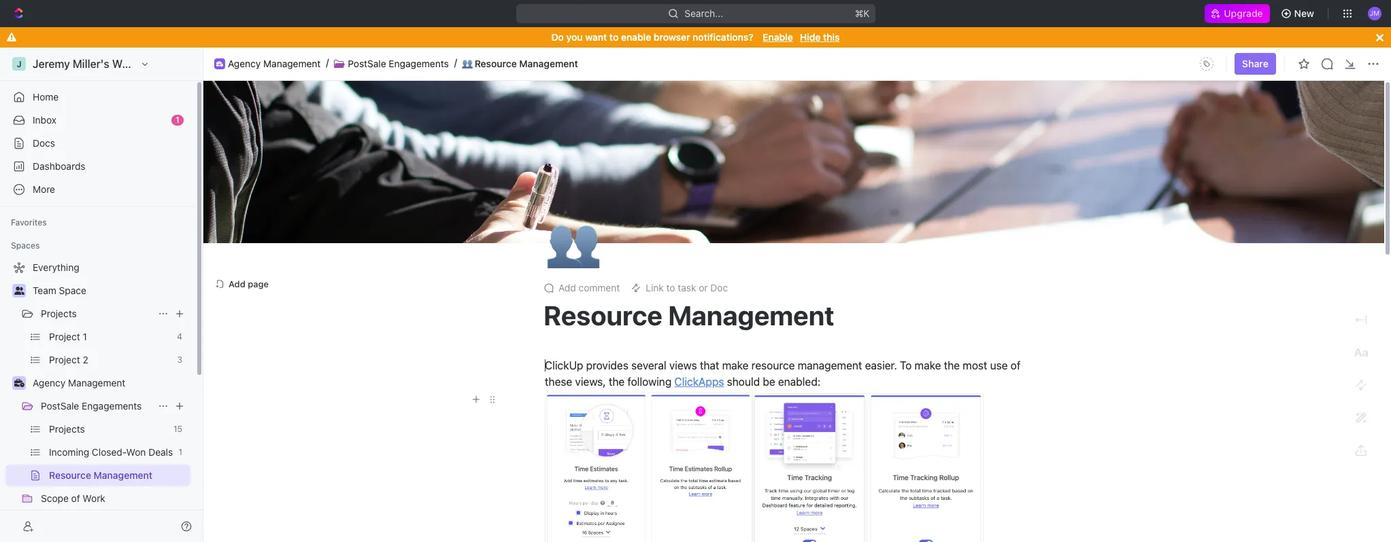 Task type: vqa. For each thing, say whether or not it's contained in the screenshot.
Welcome, Tyler Black!
no



Task type: locate. For each thing, give the bounding box(es) containing it.
1 horizontal spatial resource
[[475, 58, 517, 69]]

👥 for 👥 resource management
[[462, 58, 473, 69]]

resource management inside tree
[[49, 470, 152, 482]]

2 vertical spatial 1
[[179, 448, 182, 458]]

project inside project 2 link
[[49, 354, 80, 366]]

project left 2
[[49, 354, 80, 366]]

0 horizontal spatial resource management
[[49, 470, 152, 482]]

to
[[610, 31, 619, 43], [667, 283, 675, 294]]

to right link
[[667, 283, 675, 294]]

3
[[177, 355, 182, 365]]

projects link up closed-
[[49, 419, 168, 441]]

projects up incoming at the bottom left of page
[[49, 424, 85, 435]]

following
[[628, 377, 672, 389]]

to right want
[[610, 31, 619, 43]]

👥
[[462, 58, 473, 69], [546, 211, 601, 274]]

hide
[[800, 31, 821, 43]]

project inside project 1 link
[[49, 331, 80, 343]]

dashboards
[[33, 161, 85, 172]]

the left most
[[944, 360, 960, 372]]

2 vertical spatial resource
[[49, 470, 91, 482]]

upgrade link
[[1205, 4, 1270, 23]]

1 vertical spatial postsale engagements
[[41, 401, 142, 412]]

0 vertical spatial project
[[49, 331, 80, 343]]

1 vertical spatial business time image
[[14, 380, 24, 388]]

won
[[126, 447, 146, 459]]

tree containing everything
[[5, 257, 191, 543]]

add left the page
[[229, 279, 245, 290]]

agency
[[228, 58, 261, 69], [33, 378, 65, 389]]

1 horizontal spatial agency management link
[[228, 58, 321, 70]]

0 vertical spatial resource management
[[544, 300, 835, 332]]

2 project from the top
[[49, 354, 80, 366]]

management
[[263, 58, 321, 69], [519, 58, 578, 69], [668, 300, 835, 332], [68, 378, 125, 389], [94, 470, 152, 482]]

projects down team space
[[41, 308, 77, 320]]

0 vertical spatial agency management link
[[228, 58, 321, 70]]

1 vertical spatial agency management link
[[33, 373, 188, 395]]

0 vertical spatial postsale
[[348, 58, 386, 69]]

15
[[174, 425, 182, 435]]

browser
[[654, 31, 690, 43]]

0 horizontal spatial make
[[722, 360, 749, 372]]

0 vertical spatial engagements
[[389, 58, 449, 69]]

team space link
[[33, 280, 188, 302]]

projects link down team space link
[[41, 303, 152, 325]]

4
[[177, 332, 182, 342]]

resource management up work
[[49, 470, 152, 482]]

👥 inside 👥 resource management
[[462, 58, 473, 69]]

most
[[963, 360, 988, 372]]

1
[[176, 115, 180, 125], [83, 331, 87, 343], [179, 448, 182, 458]]

1 vertical spatial agency
[[33, 378, 65, 389]]

of
[[1011, 360, 1021, 372], [71, 493, 80, 505]]

business time image
[[216, 61, 223, 67], [14, 380, 24, 388]]

0 horizontal spatial add
[[229, 279, 245, 290]]

of left work
[[71, 493, 80, 505]]

the
[[944, 360, 960, 372], [609, 377, 625, 389]]

favorites button
[[5, 215, 52, 231]]

0 horizontal spatial engagements
[[82, 401, 142, 412]]

1 horizontal spatial to
[[667, 283, 675, 294]]

resource management
[[544, 300, 835, 332], [49, 470, 152, 482]]

agency management link
[[228, 58, 321, 70], [33, 373, 188, 395]]

0 vertical spatial the
[[944, 360, 960, 372]]

project up project 2 on the left
[[49, 331, 80, 343]]

0 vertical spatial projects
[[41, 308, 77, 320]]

0 vertical spatial 👥
[[462, 58, 473, 69]]

1 horizontal spatial 👥
[[546, 211, 601, 274]]

1 horizontal spatial add
[[559, 283, 576, 294]]

0 horizontal spatial business time image
[[14, 380, 24, 388]]

incoming closed-won deals link
[[49, 442, 173, 464]]

add
[[229, 279, 245, 290], [559, 283, 576, 294]]

make up should
[[722, 360, 749, 372]]

0 vertical spatial to
[[610, 31, 619, 43]]

0 horizontal spatial the
[[609, 377, 625, 389]]

postsale for leftmost 'postsale engagements' link
[[41, 401, 79, 412]]

1 inside incoming closed-won deals 1
[[179, 448, 182, 458]]

0 horizontal spatial to
[[610, 31, 619, 43]]

you
[[566, 31, 583, 43]]

0 vertical spatial postsale engagements
[[348, 58, 449, 69]]

1 project from the top
[[49, 331, 80, 343]]

1 vertical spatial resource management
[[49, 470, 152, 482]]

0 horizontal spatial postsale engagements
[[41, 401, 142, 412]]

miller's
[[73, 58, 109, 70]]

0 vertical spatial business time image
[[216, 61, 223, 67]]

0 horizontal spatial agency management link
[[33, 373, 188, 395]]

0 horizontal spatial agency
[[33, 378, 65, 389]]

project 2 link
[[49, 350, 172, 371]]

1 vertical spatial postsale engagements link
[[41, 396, 152, 418]]

use
[[990, 360, 1008, 372]]

resource
[[752, 360, 795, 372]]

0 vertical spatial projects link
[[41, 303, 152, 325]]

user group image
[[14, 287, 24, 295]]

1 horizontal spatial business time image
[[216, 61, 223, 67]]

agency management link for business time icon in the tree
[[33, 373, 188, 395]]

0 vertical spatial postsale engagements link
[[348, 58, 449, 70]]

be
[[763, 377, 775, 389]]

clickapps
[[675, 377, 724, 389]]

1 vertical spatial project
[[49, 354, 80, 366]]

of right use
[[1011, 360, 1021, 372]]

easier.
[[865, 360, 897, 372]]

j
[[17, 59, 22, 69]]

the down provides
[[609, 377, 625, 389]]

resource management down task
[[544, 300, 835, 332]]

1 vertical spatial of
[[71, 493, 80, 505]]

jm button
[[1364, 3, 1386, 24]]

1 vertical spatial postsale
[[41, 401, 79, 412]]

link to task or doc
[[646, 283, 728, 294]]

agency management
[[228, 58, 321, 69], [33, 378, 125, 389]]

comment
[[579, 283, 620, 294]]

0 vertical spatial resource
[[475, 58, 517, 69]]

1 horizontal spatial the
[[944, 360, 960, 372]]

views,
[[575, 377, 606, 389]]

1 horizontal spatial agency management
[[228, 58, 321, 69]]

several
[[631, 360, 667, 372]]

postsale inside tree
[[41, 401, 79, 412]]

0 horizontal spatial 👥
[[462, 58, 473, 69]]

tree inside sidebar navigation
[[5, 257, 191, 543]]

1 vertical spatial 👥
[[546, 211, 601, 274]]

of inside 'clickup provides several views that make resource management easier. to make the most use of these views, the following'
[[1011, 360, 1021, 372]]

postsale for 'postsale engagements' link to the right
[[348, 58, 386, 69]]

space
[[59, 285, 86, 297]]

1 horizontal spatial postsale
[[348, 58, 386, 69]]

0 horizontal spatial resource
[[49, 470, 91, 482]]

do you want to enable browser notifications? enable hide this
[[551, 31, 840, 43]]

make
[[722, 360, 749, 372], [915, 360, 941, 372]]

clickapps should be enabled:
[[675, 377, 821, 389]]

0 vertical spatial of
[[1011, 360, 1021, 372]]

1 horizontal spatial resource management
[[544, 300, 835, 332]]

1 vertical spatial engagements
[[82, 401, 142, 412]]

0 vertical spatial agency
[[228, 58, 261, 69]]

resource inside sidebar navigation
[[49, 470, 91, 482]]

1 horizontal spatial of
[[1011, 360, 1021, 372]]

resource
[[475, 58, 517, 69], [544, 300, 663, 332], [49, 470, 91, 482]]

project for project 2
[[49, 354, 80, 366]]

0 horizontal spatial of
[[71, 493, 80, 505]]

2 horizontal spatial resource
[[544, 300, 663, 332]]

projects
[[41, 308, 77, 320], [49, 424, 85, 435]]

make right to
[[915, 360, 941, 372]]

engagements
[[389, 58, 449, 69], [82, 401, 142, 412]]

scope of work link
[[41, 489, 188, 510]]

0 horizontal spatial agency management
[[33, 378, 125, 389]]

closed-
[[92, 447, 126, 459]]

1 vertical spatial to
[[667, 283, 675, 294]]

👥 for 👥
[[546, 211, 601, 274]]

project
[[49, 331, 80, 343], [49, 354, 80, 366]]

to inside link to task or doc dropdown button
[[667, 283, 675, 294]]

1 horizontal spatial make
[[915, 360, 941, 372]]

change
[[968, 221, 1003, 233]]

1 vertical spatial agency management
[[33, 378, 125, 389]]

dashboards link
[[5, 156, 191, 178]]

jeremy
[[33, 58, 70, 70]]

jeremy miller's workspace, , element
[[12, 57, 26, 71]]

tree
[[5, 257, 191, 543]]

postsale engagements
[[348, 58, 449, 69], [41, 401, 142, 412]]

postsale
[[348, 58, 386, 69], [41, 401, 79, 412]]

more button
[[5, 179, 191, 201]]

project 2
[[49, 354, 88, 366]]

add left comment
[[559, 283, 576, 294]]

0 horizontal spatial postsale
[[41, 401, 79, 412]]



Task type: describe. For each thing, give the bounding box(es) containing it.
cover
[[1005, 221, 1030, 233]]

docs link
[[5, 133, 191, 154]]

1 horizontal spatial postsale engagements
[[348, 58, 449, 69]]

agency management inside sidebar navigation
[[33, 378, 125, 389]]

home link
[[5, 86, 191, 108]]

task
[[678, 283, 696, 294]]

everything link
[[5, 257, 188, 279]]

1 vertical spatial the
[[609, 377, 625, 389]]

new
[[1295, 7, 1315, 19]]

business time image inside tree
[[14, 380, 24, 388]]

engagements inside sidebar navigation
[[82, 401, 142, 412]]

postsale engagements inside tree
[[41, 401, 142, 412]]

management for business time icon in the tree agency management link
[[68, 378, 125, 389]]

0 vertical spatial 1
[[176, 115, 180, 125]]

change cover button
[[960, 217, 1038, 238]]

add for add comment
[[559, 283, 576, 294]]

1 horizontal spatial agency
[[228, 58, 261, 69]]

share
[[1242, 58, 1269, 69]]

search...
[[684, 7, 723, 19]]

want
[[585, 31, 607, 43]]

notifications?
[[693, 31, 754, 43]]

workspace
[[112, 58, 169, 70]]

enable
[[763, 31, 793, 43]]

project 1
[[49, 331, 87, 343]]

doc
[[711, 283, 728, 294]]

0 vertical spatial agency management
[[228, 58, 321, 69]]

1 horizontal spatial postsale engagements link
[[348, 58, 449, 70]]

scope of work
[[41, 493, 105, 505]]

change cover
[[968, 221, 1030, 233]]

jm
[[1370, 9, 1380, 17]]

1 vertical spatial resource
[[544, 300, 663, 332]]

link
[[646, 283, 664, 294]]

management for resource management link
[[94, 470, 152, 482]]

0 horizontal spatial postsale engagements link
[[41, 396, 152, 418]]

these
[[545, 377, 572, 389]]

link to task or doc button
[[625, 279, 734, 298]]

work
[[83, 493, 105, 505]]

add for add page
[[229, 279, 245, 290]]

project for project 1
[[49, 331, 80, 343]]

new button
[[1275, 3, 1323, 24]]

add page
[[229, 279, 269, 290]]

1 make from the left
[[722, 360, 749, 372]]

team space
[[33, 285, 86, 297]]

to
[[900, 360, 912, 372]]

page
[[248, 279, 269, 290]]

1 vertical spatial 1
[[83, 331, 87, 343]]

sidebar navigation
[[0, 48, 206, 543]]

⌘k
[[855, 7, 870, 19]]

agency inside sidebar navigation
[[33, 378, 65, 389]]

agency management link for rightmost business time icon
[[228, 58, 321, 70]]

everything
[[33, 262, 79, 274]]

deals
[[148, 447, 173, 459]]

dropdown menu image
[[1196, 53, 1218, 75]]

inbox
[[33, 114, 57, 126]]

jeremy miller's workspace
[[33, 58, 169, 70]]

reposition
[[903, 221, 951, 233]]

enabled:
[[778, 377, 821, 389]]

incoming
[[49, 447, 89, 459]]

1 horizontal spatial engagements
[[389, 58, 449, 69]]

2
[[83, 354, 88, 366]]

spaces
[[11, 241, 40, 251]]

more
[[33, 184, 55, 195]]

scope
[[41, 493, 69, 505]]

clickapps link
[[675, 377, 724, 389]]

1 vertical spatial projects
[[49, 424, 85, 435]]

provides
[[586, 360, 629, 372]]

should
[[727, 377, 760, 389]]

1 vertical spatial projects link
[[49, 419, 168, 441]]

views
[[669, 360, 697, 372]]

clickup provides several views that make resource management easier. to make the most use of these views, the following
[[545, 360, 1024, 389]]

👥 resource management
[[462, 58, 578, 69]]

reposition button
[[895, 217, 960, 238]]

management
[[798, 360, 862, 372]]

management for agency management link associated with rightmost business time icon
[[263, 58, 321, 69]]

add comment
[[559, 283, 620, 294]]

team
[[33, 285, 56, 297]]

this
[[823, 31, 840, 43]]

clickup
[[545, 360, 583, 372]]

2 make from the left
[[915, 360, 941, 372]]

or
[[699, 283, 708, 294]]

incoming closed-won deals 1
[[49, 447, 182, 459]]

docs
[[33, 137, 55, 149]]

favorites
[[11, 218, 47, 228]]

change cover button
[[960, 217, 1038, 238]]

do
[[551, 31, 564, 43]]

home
[[33, 91, 59, 103]]

of inside tree
[[71, 493, 80, 505]]

upgrade
[[1224, 7, 1263, 19]]

resource management link
[[49, 465, 188, 487]]

enable
[[621, 31, 651, 43]]

project 1 link
[[49, 327, 172, 348]]

that
[[700, 360, 719, 372]]



